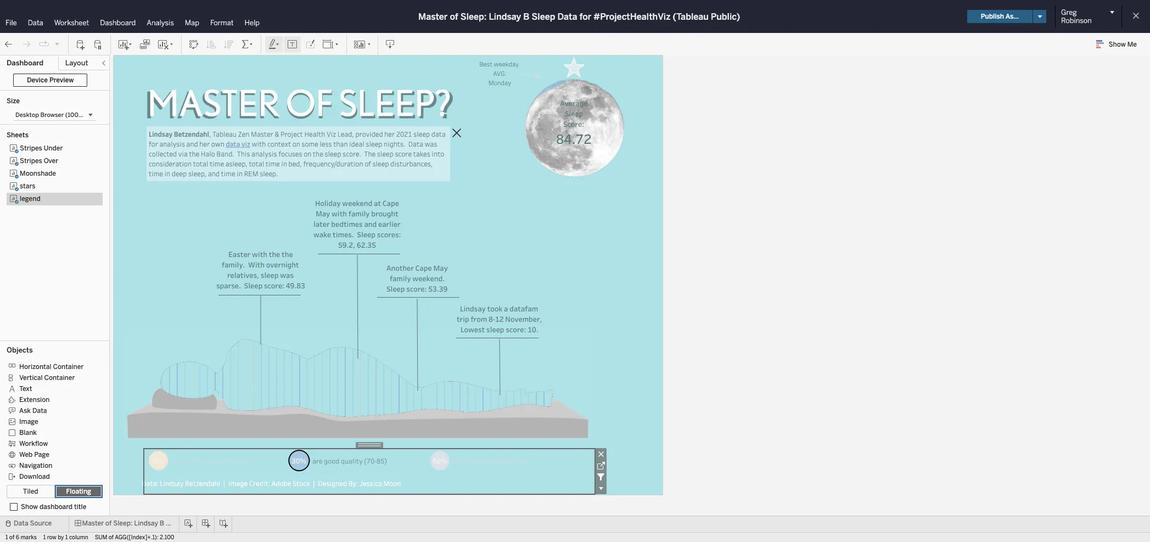 Task type: locate. For each thing, give the bounding box(es) containing it.
totals image
[[241, 39, 254, 50]]

time down 'consideration'
[[149, 169, 163, 178]]

0 vertical spatial on
[[293, 139, 300, 148]]

1 right the by
[[65, 534, 68, 541]]

0 vertical spatial show
[[1109, 41, 1126, 48]]

data
[[558, 11, 577, 22], [28, 19, 43, 27], [408, 139, 423, 148], [32, 407, 47, 415], [14, 520, 28, 527], [185, 520, 200, 527]]

time
[[210, 159, 224, 168], [266, 159, 280, 168], [149, 169, 163, 178], [221, 169, 235, 178]]

column
[[69, 534, 88, 541]]

1 horizontal spatial for
[[580, 11, 592, 22]]

stripes under up "moonshade"
[[20, 144, 63, 152]]

#projecthealthviz
[[594, 11, 671, 22]]

1 horizontal spatial master
[[251, 130, 273, 138]]

master inside , tableau zen master & project health viz lead, provided her 2021 sleep data for analysis and her
[[251, 130, 273, 138]]

betzendahl right data:
[[185, 479, 220, 488]]

0 vertical spatial master
[[418, 11, 448, 22]]

publish
[[981, 13, 1004, 20]]

source
[[30, 520, 52, 527]]

sleep: up best at left
[[461, 11, 487, 22]]

navigation option
[[7, 460, 95, 471]]

stripes over down duplicate image
[[116, 61, 181, 76]]

dashboard
[[100, 19, 136, 27], [7, 59, 43, 67]]

1 horizontal spatial sleep
[[532, 11, 555, 22]]

1 vertical spatial for
[[149, 139, 158, 148]]

data up was
[[432, 130, 446, 138]]

sleep,
[[188, 169, 207, 178]]

tiled
[[23, 488, 38, 495]]

2 horizontal spatial in
[[281, 159, 287, 168]]

1 vertical spatial image
[[228, 479, 248, 488]]

0 horizontal spatial analysis
[[160, 139, 185, 148]]

stripes under
[[118, 61, 189, 76], [20, 144, 63, 152]]

sleep for master of sleep: lindsay b sleep data for #projecthealthviz (tableau public)
[[532, 11, 555, 22]]

vertical container
[[19, 374, 75, 382]]

0 vertical spatial her
[[385, 130, 395, 138]]

1 vertical spatial betzendahl
[[185, 479, 220, 488]]

1 horizontal spatial show
[[1109, 41, 1126, 48]]

remove from dashboard image
[[595, 448, 607, 460]]

go to sheet image
[[595, 460, 607, 471]]

sleep down nights.
[[377, 149, 394, 158]]

sleep down the
[[373, 159, 389, 168]]

0 vertical spatial sleep
[[532, 11, 555, 22]]

1 vertical spatial on
[[304, 149, 312, 158]]

1 horizontal spatial and
[[208, 169, 220, 178]]

1 horizontal spatial image
[[228, 479, 248, 488]]

0 vertical spatial for
[[580, 11, 592, 22]]

in down asleep,
[[237, 169, 243, 178]]

and up the 'via'
[[186, 139, 198, 148]]

1 horizontal spatial sleep:
[[461, 11, 487, 22]]

legend
[[20, 195, 40, 203]]

moonshade
[[20, 170, 56, 177]]

0 vertical spatial data
[[432, 130, 446, 138]]

1 horizontal spatial stripes under
[[118, 61, 189, 76]]

time down asleep,
[[221, 169, 235, 178]]

1 the from the left
[[189, 149, 199, 158]]

as...
[[1006, 13, 1019, 20]]

web page option
[[7, 449, 95, 460]]

sleep up was
[[414, 130, 430, 138]]

analysis inside , tableau zen master & project health viz lead, provided her 2021 sleep data for analysis and her
[[160, 139, 185, 148]]

2 1 from the left
[[43, 534, 46, 541]]

| right stock
[[313, 479, 315, 488]]

over down the clear sheet icon
[[156, 61, 181, 76]]

1 left 6
[[5, 534, 8, 541]]

duplicate image
[[139, 39, 150, 50]]

1 vertical spatial sleep:
[[113, 520, 133, 527]]

under down the clear sheet icon
[[158, 61, 189, 76]]

1 horizontal spatial |
[[313, 479, 315, 488]]

the down less
[[313, 149, 323, 158]]

0 vertical spatial over
[[156, 61, 181, 76]]

floating
[[66, 488, 91, 495]]

list box containing stripes under
[[7, 142, 103, 337]]

for
[[580, 11, 592, 22], [149, 139, 158, 148]]

2 vertical spatial master
[[82, 520, 104, 527]]

marks. press enter to open the view data window.. use arrow keys to navigate data visualization elements. image
[[481, 32, 667, 223], [521, 74, 629, 182], [139, 81, 571, 431], [141, 81, 573, 425], [144, 449, 595, 494]]

of for master of sleep: lindsay b sleep data for #projecthealthviz (tableau public)
[[450, 11, 458, 22]]

0 horizontal spatial dashboard
[[7, 59, 43, 67]]

2021
[[396, 130, 412, 138]]

swap rows and columns image
[[188, 39, 199, 50]]

0 horizontal spatial total
[[193, 159, 208, 168]]

stripes
[[116, 61, 154, 76], [118, 61, 156, 76], [20, 144, 42, 152], [20, 157, 42, 165]]

format workbook image
[[305, 39, 316, 50]]

0 vertical spatial betzendahl
[[174, 130, 209, 138]]

1 vertical spatial container
[[44, 374, 75, 382]]

0 vertical spatial stripes under
[[118, 61, 189, 76]]

over up "moonshade"
[[44, 157, 58, 165]]

0 vertical spatial under
[[158, 61, 189, 76]]

dashboard down 'redo' icon
[[7, 59, 43, 67]]

0 horizontal spatial |
[[223, 479, 226, 488]]

1 vertical spatial show
[[21, 503, 38, 511]]

monday
[[489, 79, 511, 87]]

under inside application
[[158, 61, 189, 76]]

container down horizontal container
[[44, 374, 75, 382]]

2 horizontal spatial 1
[[65, 534, 68, 541]]

sleep.
[[260, 169, 278, 178]]

1 horizontal spatial under
[[158, 61, 189, 76]]

analysis down the lindsay betzendahl
[[160, 139, 185, 148]]

best
[[480, 60, 493, 68]]

her up halo
[[199, 139, 210, 148]]

total up rem
[[249, 159, 264, 168]]

score
[[395, 149, 412, 158]]

new data source image
[[75, 39, 86, 50]]

score.
[[343, 149, 362, 158]]

horizontal container option
[[7, 361, 95, 372]]

0 horizontal spatial for
[[149, 139, 158, 148]]

on down some
[[304, 149, 312, 158]]

container
[[53, 363, 84, 371], [44, 374, 75, 382]]

ask data option
[[7, 405, 95, 416]]

| left credit:
[[223, 479, 226, 488]]

1 horizontal spatial stripes over
[[116, 61, 181, 76]]

pause auto updates image
[[93, 39, 104, 50]]

over
[[156, 61, 181, 76], [44, 157, 58, 165]]

b for master of sleep: lindsay b sleep data for #projecthealthviz (tableau public)
[[524, 11, 530, 22]]

1 vertical spatial over
[[44, 157, 58, 165]]

application containing stripes over
[[110, 32, 1149, 542]]

1 horizontal spatial over
[[156, 61, 181, 76]]

1 vertical spatial and
[[208, 169, 220, 178]]

1 vertical spatial sleep
[[166, 520, 183, 527]]

0 vertical spatial stripes over
[[116, 61, 181, 76]]

0 horizontal spatial stripes over
[[20, 157, 58, 165]]

the right the 'via'
[[189, 149, 199, 158]]

0 horizontal spatial image
[[19, 418, 38, 426]]

lindsay right data:
[[160, 479, 184, 488]]

betzendahl up the 'via'
[[174, 130, 209, 138]]

0 vertical spatial and
[[186, 139, 198, 148]]

sleep
[[414, 130, 430, 138], [366, 139, 382, 148], [325, 149, 341, 158], [377, 149, 394, 158], [373, 159, 389, 168]]

consideration
[[149, 159, 192, 168]]

1 vertical spatial under
[[44, 144, 63, 152]]

container inside vertical container option
[[44, 374, 75, 382]]

replay animation image
[[38, 39, 49, 50]]

disturbances,
[[391, 159, 433, 168]]

best weekday avg: monday
[[480, 60, 520, 87]]

her
[[385, 130, 395, 138], [199, 139, 210, 148]]

0 vertical spatial image
[[19, 418, 38, 426]]

container inside horizontal container option
[[53, 363, 84, 371]]

2 total from the left
[[249, 159, 264, 168]]

ask
[[19, 407, 31, 415]]

blank
[[19, 429, 37, 436]]

1 vertical spatial b
[[160, 520, 164, 527]]

and right the sleep,
[[208, 169, 220, 178]]

1 vertical spatial master
[[251, 130, 273, 138]]

0 horizontal spatial sleep
[[166, 520, 183, 527]]

1 vertical spatial analysis
[[252, 149, 277, 158]]

master of sleep: lindsay b sleep data for #projecthealthviz (tableau public)
[[418, 11, 740, 22]]

more options image
[[595, 483, 607, 494]]

viz
[[327, 130, 336, 138]]

device
[[27, 76, 48, 84]]

1 row by 1 column
[[43, 534, 88, 541]]

show for show me
[[1109, 41, 1126, 48]]

0 horizontal spatial b
[[160, 520, 164, 527]]

the
[[189, 149, 199, 158], [313, 149, 323, 158]]

total
[[193, 159, 208, 168], [249, 159, 264, 168]]

blank option
[[7, 427, 95, 438]]

extension
[[19, 396, 50, 404]]

1 total from the left
[[193, 159, 208, 168]]

1 vertical spatial dashboard
[[7, 59, 43, 67]]

sleep:
[[461, 11, 487, 22], [113, 520, 133, 527]]

with context on some less than ideal sleep nights.  data was collected via the halo band.  this analysis focuses on the sleep score.  the sleep score takes into consideration total time asleep, total time in bed, frequency/duration of sleep disturbances, time in deep sleep, and time in rem sleep.
[[149, 139, 446, 178]]

image up the "blank" on the left bottom
[[19, 418, 38, 426]]

1 vertical spatial her
[[199, 139, 210, 148]]

for left #projecthealthviz
[[580, 11, 592, 22]]

1 horizontal spatial her
[[385, 130, 395, 138]]

image left credit:
[[228, 479, 248, 488]]

image
[[19, 418, 38, 426], [228, 479, 248, 488]]

0 horizontal spatial over
[[44, 157, 58, 165]]

and inside with context on some less than ideal sleep nights.  data was collected via the halo band.  this analysis focuses on the sleep score.  the sleep score takes into consideration total time asleep, total time in bed, frequency/duration of sleep disturbances, time in deep sleep, and time in rem sleep.
[[208, 169, 220, 178]]

of inside with context on some less than ideal sleep nights.  data was collected via the halo band.  this analysis focuses on the sleep score.  the sleep score takes into consideration total time asleep, total time in bed, frequency/duration of sleep disturbances, time in deep sleep, and time in rem sleep.
[[365, 159, 371, 168]]

lindsay up agg([index]+.1):
[[134, 520, 158, 527]]

1 horizontal spatial data
[[432, 130, 446, 138]]

for up collected
[[149, 139, 158, 148]]

total up the sleep,
[[193, 159, 208, 168]]

worksheet
[[54, 19, 89, 27]]

of for sum of agg([index]+.1): 2.100
[[109, 534, 114, 541]]

navigation
[[19, 462, 52, 469]]

0 horizontal spatial show
[[21, 503, 38, 511]]

show
[[1109, 41, 1126, 48], [21, 503, 38, 511]]

nights.
[[384, 139, 406, 148]]

lindsay
[[489, 11, 521, 22], [149, 130, 173, 138], [160, 479, 184, 488], [134, 520, 158, 527]]

workflow
[[19, 440, 48, 447]]

show left me
[[1109, 41, 1126, 48]]

0 horizontal spatial 1
[[5, 534, 8, 541]]

container for horizontal container
[[53, 363, 84, 371]]

stars
[[20, 182, 35, 190]]

application
[[110, 32, 1149, 542]]

1 horizontal spatial 1
[[43, 534, 46, 541]]

under up "moonshade"
[[44, 144, 63, 152]]

web page
[[19, 451, 49, 458]]

2 the from the left
[[313, 149, 323, 158]]

sum of agg([index]+.1): 2.100
[[95, 534, 174, 541]]

1 horizontal spatial in
[[237, 169, 243, 178]]

provided
[[356, 130, 383, 138]]

format
[[210, 19, 234, 27]]

0 horizontal spatial master
[[82, 520, 104, 527]]

in down 'consideration'
[[165, 169, 170, 178]]

image image
[[122, 69, 476, 148], [508, 76, 646, 180], [221, 135, 1089, 542], [125, 331, 593, 441]]

|
[[223, 479, 226, 488], [313, 479, 315, 488]]

0 horizontal spatial under
[[44, 144, 63, 152]]

some
[[302, 139, 318, 148]]

0 vertical spatial container
[[53, 363, 84, 371]]

2 horizontal spatial master
[[418, 11, 448, 22]]

ask data
[[19, 407, 47, 415]]

0 horizontal spatial sleep:
[[113, 520, 133, 527]]

halo
[[201, 149, 215, 158]]

of
[[450, 11, 458, 22], [365, 159, 371, 168], [105, 520, 112, 527], [9, 534, 14, 541], [109, 534, 114, 541]]

new worksheet image
[[118, 39, 133, 50]]

master for master of sleep: lindsay b sleep data for #projecthealthviz (tableau public)
[[418, 11, 448, 22]]

show down tiled
[[21, 503, 38, 511]]

sleep: up sum of agg([index]+.1): 2.100
[[113, 520, 133, 527]]

1 horizontal spatial analysis
[[252, 149, 277, 158]]

2.100
[[160, 534, 174, 541]]

desktop browser (1000 x 800)
[[15, 111, 103, 119]]

sleep for master of sleep: lindsay b sleep data
[[166, 520, 183, 527]]

show inside button
[[1109, 41, 1126, 48]]

analysis down the with
[[252, 149, 277, 158]]

1 vertical spatial stripes over
[[20, 157, 58, 165]]

1 horizontal spatial b
[[524, 11, 530, 22]]

via
[[178, 149, 188, 158]]

moon
[[384, 479, 401, 488]]

1 left row at bottom left
[[43, 534, 46, 541]]

dashboard up new worksheet icon
[[100, 19, 136, 27]]

data up the band.
[[226, 139, 240, 148]]

1 1 from the left
[[5, 534, 8, 541]]

download
[[19, 473, 50, 480]]

0 vertical spatial b
[[524, 11, 530, 22]]

0 vertical spatial dashboard
[[100, 19, 136, 27]]

container up vertical container option
[[53, 363, 84, 371]]

0 vertical spatial sleep:
[[461, 11, 487, 22]]

stripes over up "moonshade"
[[20, 157, 58, 165]]

and
[[186, 139, 198, 148], [208, 169, 220, 178]]

0 vertical spatial analysis
[[160, 139, 185, 148]]

show for show dashboard title
[[21, 503, 38, 511]]

sleep
[[532, 11, 555, 22], [166, 520, 183, 527]]

agg([index]+.1):
[[115, 534, 159, 541]]

0 horizontal spatial and
[[186, 139, 198, 148]]

1 horizontal spatial the
[[313, 149, 323, 158]]

analysis
[[160, 139, 185, 148], [252, 149, 277, 158]]

in left bed,
[[281, 159, 287, 168]]

stripes under down duplicate image
[[118, 61, 189, 76]]

use as filter image
[[595, 471, 607, 483]]

collapse image
[[100, 60, 107, 66]]

1 vertical spatial stripes under
[[20, 144, 63, 152]]

focuses
[[279, 149, 302, 158]]

text option
[[7, 383, 95, 394]]

list box
[[7, 142, 103, 337]]

0 horizontal spatial data
[[226, 139, 240, 148]]

1 for 1 row by 1 column
[[43, 534, 46, 541]]

on down project
[[293, 139, 300, 148]]

1 horizontal spatial total
[[249, 159, 264, 168]]

workflow option
[[7, 438, 95, 449]]

0 horizontal spatial the
[[189, 149, 199, 158]]

b
[[524, 11, 530, 22], [160, 520, 164, 527]]

her up nights.
[[385, 130, 395, 138]]



Task type: describe. For each thing, give the bounding box(es) containing it.
analysis
[[147, 19, 174, 27]]

container for vertical container
[[44, 374, 75, 382]]

map
[[185, 19, 199, 27]]

, tableau zen master & project health viz lead, provided her 2021 sleep data for analysis and her
[[149, 130, 447, 148]]

lindsay betzendahl
[[149, 130, 209, 138]]

,
[[209, 130, 211, 138]]

me
[[1128, 41, 1137, 48]]

band.
[[217, 149, 234, 158]]

zen
[[238, 130, 250, 138]]

by:
[[349, 479, 358, 488]]

page
[[34, 451, 49, 458]]

greg
[[1062, 8, 1077, 16]]

less
[[320, 139, 332, 148]]

show/hide cards image
[[354, 39, 371, 50]]

0 horizontal spatial on
[[293, 139, 300, 148]]

sleep up the
[[366, 139, 382, 148]]

preview
[[49, 76, 74, 84]]

redo image
[[21, 39, 32, 50]]

avg:
[[493, 69, 507, 77]]

bed,
[[289, 159, 302, 168]]

project
[[281, 130, 303, 138]]

download image
[[385, 39, 396, 50]]

fit image
[[322, 39, 340, 50]]

master for master of sleep: lindsay b sleep data
[[82, 520, 104, 527]]

hide mark labels image
[[287, 39, 298, 50]]

1 of 6 marks
[[5, 534, 37, 541]]

publish as... button
[[967, 10, 1033, 23]]

the
[[364, 149, 376, 158]]

download option
[[7, 471, 95, 482]]

this
[[237, 149, 250, 158]]

togglestate option group
[[7, 485, 103, 498]]

replay animation image
[[54, 40, 60, 47]]

title
[[74, 503, 86, 511]]

horizontal container
[[19, 363, 84, 371]]

layout
[[65, 59, 88, 67]]

0 horizontal spatial in
[[165, 169, 170, 178]]

help
[[245, 19, 260, 27]]

greg robinson
[[1062, 8, 1092, 25]]

sort ascending image
[[206, 39, 217, 50]]

time down the band.
[[210, 159, 224, 168]]

size
[[7, 97, 20, 105]]

6
[[16, 534, 19, 541]]

public)
[[711, 11, 740, 22]]

ideal
[[349, 139, 365, 148]]

lindsay up collected
[[149, 130, 173, 138]]

sleep: for master of sleep: lindsay b sleep data for #projecthealthviz (tableau public)
[[461, 11, 487, 22]]

asleep,
[[226, 159, 248, 168]]

objects list box
[[7, 358, 103, 482]]

of for 1 of 6 marks
[[9, 534, 14, 541]]

data inside with context on some less than ideal sleep nights.  data was collected via the halo band.  this analysis focuses on the sleep score.  the sleep score takes into consideration total time asleep, total time in bed, frequency/duration of sleep disturbances, time in deep sleep, and time in rem sleep.
[[408, 139, 423, 148]]

with
[[252, 139, 266, 148]]

desktop
[[15, 111, 39, 119]]

rem
[[244, 169, 258, 178]]

highlight image
[[268, 39, 281, 50]]

device preview
[[27, 76, 74, 84]]

1 horizontal spatial on
[[304, 149, 312, 158]]

vertical
[[19, 374, 43, 382]]

3 1 from the left
[[65, 534, 68, 541]]

2 | from the left
[[313, 479, 315, 488]]

data source
[[14, 520, 52, 527]]

vertical container option
[[7, 372, 95, 383]]

file
[[5, 19, 17, 27]]

publish as...
[[981, 13, 1019, 20]]

show me
[[1109, 41, 1137, 48]]

clear sheet image
[[157, 39, 175, 50]]

weekday
[[494, 60, 519, 68]]

sum
[[95, 534, 107, 541]]

frequency/duration
[[303, 159, 363, 168]]

master of sleep: lindsay b sleep data
[[82, 520, 200, 527]]

extension option
[[7, 394, 95, 405]]

1 | from the left
[[223, 479, 226, 488]]

x
[[84, 111, 87, 119]]

own data viz
[[211, 139, 250, 148]]

designed
[[318, 479, 347, 488]]

sleep: for master of sleep: lindsay b sleep data
[[113, 520, 133, 527]]

show dashboard title
[[21, 503, 86, 511]]

own
[[211, 139, 225, 148]]

stock
[[293, 479, 310, 488]]

data inside , tableau zen master & project health viz lead, provided her 2021 sleep data for analysis and her
[[432, 130, 446, 138]]

device preview button
[[13, 74, 88, 87]]

marks
[[21, 534, 37, 541]]

into
[[432, 149, 444, 158]]

of for master of sleep: lindsay b sleep data
[[105, 520, 112, 527]]

horizontal
[[19, 363, 51, 371]]

1 vertical spatial data
[[226, 139, 240, 148]]

time up sleep.
[[266, 159, 280, 168]]

(tableau
[[673, 11, 709, 22]]

robinson
[[1062, 16, 1092, 25]]

sort descending image
[[224, 39, 234, 50]]

web
[[19, 451, 33, 458]]

by
[[58, 534, 64, 541]]

1 horizontal spatial dashboard
[[100, 19, 136, 27]]

lindsay up 'weekday'
[[489, 11, 521, 22]]

takes
[[413, 149, 430, 158]]

dashboard
[[40, 503, 73, 511]]

show me button
[[1092, 36, 1147, 53]]

0 horizontal spatial her
[[199, 139, 210, 148]]

data:
[[142, 479, 158, 488]]

jessica
[[360, 479, 382, 488]]

image option
[[7, 416, 95, 427]]

credit:
[[249, 479, 270, 488]]

health
[[304, 130, 325, 138]]

sleep up "frequency/duration"
[[325, 149, 341, 158]]

image inside application
[[228, 479, 248, 488]]

than
[[333, 139, 348, 148]]

and inside , tableau zen master & project health viz lead, provided her 2021 sleep data for analysis and her
[[186, 139, 198, 148]]

undo image
[[3, 39, 14, 50]]

b for master of sleep: lindsay b sleep data
[[160, 520, 164, 527]]

lead,
[[338, 130, 354, 138]]

sleep inside , tableau zen master & project health viz lead, provided her 2021 sleep data for analysis and her
[[414, 130, 430, 138]]

sheets
[[7, 131, 29, 139]]

over inside application
[[156, 61, 181, 76]]

deep
[[172, 169, 187, 178]]

800)
[[89, 111, 103, 119]]

image inside image option
[[19, 418, 38, 426]]

adobe
[[272, 479, 291, 488]]

for inside , tableau zen master & project health viz lead, provided her 2021 sleep data for analysis and her
[[149, 139, 158, 148]]

data inside "option"
[[32, 407, 47, 415]]

row
[[47, 534, 56, 541]]

context
[[267, 139, 291, 148]]

0 horizontal spatial stripes under
[[20, 144, 63, 152]]

analysis inside with context on some less than ideal sleep nights.  data was collected via the halo band.  this analysis focuses on the sleep score.  the sleep score takes into consideration total time asleep, total time in bed, frequency/duration of sleep disturbances, time in deep sleep, and time in rem sleep.
[[252, 149, 277, 158]]

1 for 1 of 6 marks
[[5, 534, 8, 541]]

objects
[[7, 346, 33, 354]]



Task type: vqa. For each thing, say whether or not it's contained in the screenshot.
Epley
no



